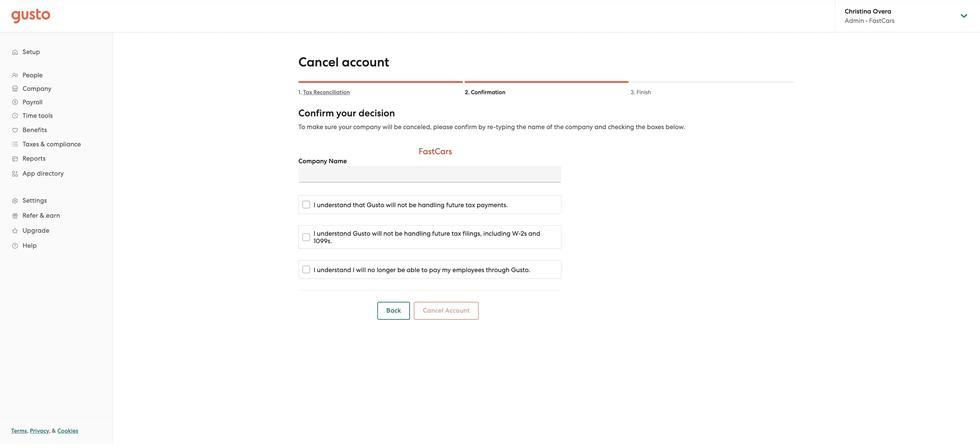 Task type: describe. For each thing, give the bounding box(es) containing it.
sure
[[325, 123, 337, 131]]

1099s.
[[314, 237, 332, 245]]

gusto inside the i understand gusto will not be handling future tax filings, including w-2s and 1099s.
[[353, 230, 371, 237]]

understand for gusto
[[317, 230, 351, 237]]

w-
[[512, 230, 521, 237]]

account
[[342, 54, 389, 70]]

refer
[[23, 212, 38, 219]]

taxes
[[23, 141, 39, 148]]

1 horizontal spatial tax
[[466, 201, 475, 209]]

christina overa admin • fastcars
[[845, 8, 895, 24]]

privacy link
[[30, 428, 49, 435]]

be for will
[[394, 123, 402, 131]]

confirm your decision
[[298, 107, 395, 119]]

refer & earn link
[[8, 209, 105, 222]]

time
[[23, 112, 37, 119]]

reconciliation
[[314, 89, 350, 96]]

i for i understand gusto will not be handling future tax filings, including w-2s and 1099s.
[[314, 230, 316, 237]]

be for not
[[409, 201, 417, 209]]

make
[[307, 123, 323, 131]]

i left no
[[353, 266, 355, 274]]

i understand i will no longer be able to pay my employees through gusto.
[[314, 266, 530, 274]]

1 company from the left
[[353, 123, 381, 131]]

company button
[[8, 82, 105, 95]]

time tools
[[23, 112, 53, 119]]

boxes
[[647, 123, 664, 131]]

back link
[[377, 302, 410, 320]]

taxes & compliance button
[[8, 138, 105, 151]]

0 vertical spatial future
[[446, 201, 464, 209]]

re-
[[487, 123, 496, 131]]

upgrade
[[23, 227, 49, 234]]

will left no
[[356, 266, 366, 274]]

to
[[298, 123, 305, 131]]

checking
[[608, 123, 634, 131]]

to make sure your company will be canceled, please confirm by re-typing the name of the company and checking the boxes below.
[[298, 123, 685, 131]]

tools
[[38, 112, 53, 119]]

home image
[[11, 8, 50, 23]]

1 the from the left
[[517, 123, 526, 131]]

help
[[23, 242, 37, 250]]

please
[[433, 123, 453, 131]]

Company Name text field
[[298, 166, 561, 183]]

reports link
[[8, 152, 105, 165]]

payroll button
[[8, 95, 105, 109]]

longer
[[377, 266, 396, 274]]

payroll
[[23, 98, 43, 106]]

tax reconciliation
[[303, 89, 350, 96]]

& for earn
[[40, 212, 44, 219]]

settings
[[23, 197, 47, 204]]

terms link
[[11, 428, 27, 435]]

refer & earn
[[23, 212, 60, 219]]

below.
[[666, 123, 685, 131]]

payments.
[[477, 201, 508, 209]]

setup link
[[8, 45, 105, 59]]

admin
[[845, 17, 864, 24]]

people button
[[8, 68, 105, 82]]

0 vertical spatial and
[[594, 123, 606, 131]]

cancel account
[[298, 54, 389, 70]]

be for longer
[[398, 266, 405, 274]]

will right that
[[386, 201, 396, 209]]

I understand Gusto will not be handling future tax filings, including W-2s and 1099s. checkbox
[[303, 234, 310, 241]]

christina
[[845, 8, 871, 15]]

through
[[486, 266, 510, 274]]

overa
[[873, 8, 891, 15]]

2s
[[521, 230, 527, 237]]

cancel
[[298, 54, 339, 70]]

company for company name
[[298, 157, 327, 165]]

app directory
[[23, 170, 64, 177]]

directory
[[37, 170, 64, 177]]

by
[[478, 123, 486, 131]]

company for company
[[23, 85, 51, 92]]

will down decision
[[382, 123, 392, 131]]

be inside the i understand gusto will not be handling future tax filings, including w-2s and 1099s.
[[395, 230, 403, 237]]

0 vertical spatial your
[[336, 107, 356, 119]]

including
[[484, 230, 511, 237]]

2 vertical spatial &
[[52, 428, 56, 435]]

privacy
[[30, 428, 49, 435]]

canceled,
[[403, 123, 432, 131]]

help link
[[8, 239, 105, 253]]

reports
[[23, 155, 46, 162]]

not inside the i understand gusto will not be handling future tax filings, including w-2s and 1099s.
[[384, 230, 393, 237]]

2 the from the left
[[554, 123, 564, 131]]

i for i understand i will no longer be able to pay my employees through gusto.
[[314, 266, 316, 274]]

time tools button
[[8, 109, 105, 123]]

finish
[[637, 89, 651, 96]]

cookies button
[[57, 427, 78, 436]]

1 vertical spatial your
[[339, 123, 352, 131]]

1 horizontal spatial not
[[398, 201, 407, 209]]

tax
[[303, 89, 312, 96]]

company name
[[298, 157, 347, 165]]

benefits
[[23, 126, 47, 134]]

3 the from the left
[[636, 123, 645, 131]]



Task type: locate. For each thing, give the bounding box(es) containing it.
& right taxes
[[41, 141, 45, 148]]

0 horizontal spatial the
[[517, 123, 526, 131]]

will inside the i understand gusto will not be handling future tax filings, including w-2s and 1099s.
[[372, 230, 382, 237]]

,
[[27, 428, 28, 435], [49, 428, 50, 435]]

& for compliance
[[41, 141, 45, 148]]

0 vertical spatial &
[[41, 141, 45, 148]]

taxes & compliance
[[23, 141, 81, 148]]

, left cookies
[[49, 428, 50, 435]]

tax
[[466, 201, 475, 209], [452, 230, 461, 237]]

1 horizontal spatial ,
[[49, 428, 50, 435]]

list containing people
[[0, 68, 112, 253]]

gusto right that
[[367, 201, 385, 209]]

be left able
[[398, 266, 405, 274]]

i understand gusto will not be handling future tax filings, including w-2s and 1099s.
[[314, 230, 540, 245]]

the right of
[[554, 123, 564, 131]]

my
[[442, 266, 451, 274]]

earn
[[46, 212, 60, 219]]

1 vertical spatial fastcars
[[419, 147, 452, 157]]

employees
[[453, 266, 484, 274]]

your up sure
[[336, 107, 356, 119]]

company
[[23, 85, 51, 92], [298, 157, 327, 165]]

1 horizontal spatial and
[[594, 123, 606, 131]]

upgrade link
[[8, 224, 105, 237]]

to
[[422, 266, 428, 274]]

company inside dropdown button
[[23, 85, 51, 92]]

future up filings,
[[446, 201, 464, 209]]

and left checking
[[594, 123, 606, 131]]

1 understand from the top
[[317, 201, 351, 209]]

gusto down that
[[353, 230, 371, 237]]

i right i understand i will no longer be able to pay my employees through gusto. checkbox
[[314, 266, 316, 274]]

terms
[[11, 428, 27, 435]]

3 understand from the top
[[317, 266, 351, 274]]

the
[[517, 123, 526, 131], [554, 123, 564, 131], [636, 123, 645, 131]]

1 vertical spatial not
[[384, 230, 393, 237]]

I understand I will no longer be able to pay my employees through Gusto. checkbox
[[303, 266, 310, 274]]

understand for i
[[317, 266, 351, 274]]

2 horizontal spatial the
[[636, 123, 645, 131]]

will
[[382, 123, 392, 131], [386, 201, 396, 209], [372, 230, 382, 237], [356, 266, 366, 274]]

2 vertical spatial understand
[[317, 266, 351, 274]]

0 vertical spatial handling
[[418, 201, 445, 209]]

tax inside the i understand gusto will not be handling future tax filings, including w-2s and 1099s.
[[452, 230, 461, 237]]

2 understand from the top
[[317, 230, 351, 237]]

i for i understand that gusto will not be handling future tax payments.
[[314, 201, 316, 209]]

1 vertical spatial understand
[[317, 230, 351, 237]]

0 vertical spatial fastcars
[[869, 17, 895, 24]]

be left canceled,
[[394, 123, 402, 131]]

will up no
[[372, 230, 382, 237]]

2 , from the left
[[49, 428, 50, 435]]

app directory link
[[8, 167, 105, 180]]

1 vertical spatial &
[[40, 212, 44, 219]]

I understand that Gusto will not be handling future tax payments. checkbox
[[303, 201, 310, 209]]

1 vertical spatial company
[[298, 157, 327, 165]]

tax reconciliation link
[[303, 89, 350, 96]]

be down i understand that gusto will not be handling future tax payments.
[[395, 230, 403, 237]]

1 horizontal spatial company
[[298, 157, 327, 165]]

, left privacy
[[27, 428, 28, 435]]

0 vertical spatial not
[[398, 201, 407, 209]]

0 vertical spatial understand
[[317, 201, 351, 209]]

understand inside the i understand gusto will not be handling future tax filings, including w-2s and 1099s.
[[317, 230, 351, 237]]

0 horizontal spatial company
[[23, 85, 51, 92]]

1 vertical spatial tax
[[452, 230, 461, 237]]

cookies
[[57, 428, 78, 435]]

0 horizontal spatial ,
[[27, 428, 28, 435]]

gusto navigation element
[[0, 32, 112, 265]]

future left filings,
[[432, 230, 450, 237]]

•
[[866, 17, 868, 24]]

the left the boxes
[[636, 123, 645, 131]]

understand right i understand gusto will not be handling future tax filings, including w-2s and 1099s. option
[[317, 230, 351, 237]]

& left cookies
[[52, 428, 56, 435]]

company
[[353, 123, 381, 131], [565, 123, 593, 131]]

1 vertical spatial handling
[[404, 230, 431, 237]]

fastcars down "overa"
[[869, 17, 895, 24]]

compliance
[[47, 141, 81, 148]]

gusto.
[[511, 266, 530, 274]]

filings,
[[463, 230, 482, 237]]

0 horizontal spatial company
[[353, 123, 381, 131]]

your
[[336, 107, 356, 119], [339, 123, 352, 131]]

no
[[368, 266, 375, 274]]

your down "confirm your decision"
[[339, 123, 352, 131]]

2 company from the left
[[565, 123, 593, 131]]

name
[[329, 157, 347, 165]]

1 vertical spatial gusto
[[353, 230, 371, 237]]

1 horizontal spatial fastcars
[[869, 17, 895, 24]]

0 horizontal spatial not
[[384, 230, 393, 237]]

i inside the i understand gusto will not be handling future tax filings, including w-2s and 1099s.
[[314, 230, 316, 237]]

name
[[528, 123, 545, 131]]

0 vertical spatial company
[[23, 85, 51, 92]]

1 vertical spatial future
[[432, 230, 450, 237]]

that
[[353, 201, 365, 209]]

i understand that gusto will not be handling future tax payments.
[[314, 201, 508, 209]]

understand for that
[[317, 201, 351, 209]]

app
[[23, 170, 35, 177]]

fastcars up the company name text field at the top
[[419, 147, 452, 157]]

and inside the i understand gusto will not be handling future tax filings, including w-2s and 1099s.
[[529, 230, 540, 237]]

future
[[446, 201, 464, 209], [432, 230, 450, 237]]

tax left payments.
[[466, 201, 475, 209]]

understand left that
[[317, 201, 351, 209]]

1 horizontal spatial company
[[565, 123, 593, 131]]

of
[[546, 123, 552, 131]]

the left name
[[517, 123, 526, 131]]

benefits link
[[8, 123, 105, 137]]

i right i understand that gusto will not be handling future tax payments. checkbox
[[314, 201, 316, 209]]

tax left filings,
[[452, 230, 461, 237]]

0 horizontal spatial and
[[529, 230, 540, 237]]

&
[[41, 141, 45, 148], [40, 212, 44, 219], [52, 428, 56, 435]]

not
[[398, 201, 407, 209], [384, 230, 393, 237]]

0 horizontal spatial fastcars
[[419, 147, 452, 157]]

be down the company name text field at the top
[[409, 201, 417, 209]]

i right i understand gusto will not be handling future tax filings, including w-2s and 1099s. option
[[314, 230, 316, 237]]

1 vertical spatial and
[[529, 230, 540, 237]]

and right 2s
[[529, 230, 540, 237]]

1 , from the left
[[27, 428, 28, 435]]

list
[[0, 68, 112, 253]]

company down people
[[23, 85, 51, 92]]

settings link
[[8, 194, 105, 207]]

confirmation
[[471, 89, 505, 96]]

0 vertical spatial gusto
[[367, 201, 385, 209]]

typing
[[496, 123, 515, 131]]

company down decision
[[353, 123, 381, 131]]

terms , privacy , & cookies
[[11, 428, 78, 435]]

handling inside the i understand gusto will not be handling future tax filings, including w-2s and 1099s.
[[404, 230, 431, 237]]

1 horizontal spatial the
[[554, 123, 564, 131]]

confirm
[[454, 123, 477, 131]]

company left name
[[298, 157, 327, 165]]

future inside the i understand gusto will not be handling future tax filings, including w-2s and 1099s.
[[432, 230, 450, 237]]

pay
[[429, 266, 441, 274]]

& inside dropdown button
[[41, 141, 45, 148]]

back
[[386, 307, 401, 315]]

fastcars inside christina overa admin • fastcars
[[869, 17, 895, 24]]

company right of
[[565, 123, 593, 131]]

handling down i understand that gusto will not be handling future tax payments.
[[404, 230, 431, 237]]

people
[[23, 71, 43, 79]]

decision
[[358, 107, 395, 119]]

handling down the company name text field at the top
[[418, 201, 445, 209]]

understand
[[317, 201, 351, 209], [317, 230, 351, 237], [317, 266, 351, 274]]

gusto
[[367, 201, 385, 209], [353, 230, 371, 237]]

0 horizontal spatial tax
[[452, 230, 461, 237]]

setup
[[23, 48, 40, 56]]

fastcars
[[869, 17, 895, 24], [419, 147, 452, 157]]

& left earn
[[40, 212, 44, 219]]

0 vertical spatial tax
[[466, 201, 475, 209]]

able
[[407, 266, 420, 274]]

confirm
[[298, 107, 334, 119]]

understand right i understand i will no longer be able to pay my employees through gusto. checkbox
[[317, 266, 351, 274]]

handling
[[418, 201, 445, 209], [404, 230, 431, 237]]



Task type: vqa. For each thing, say whether or not it's contained in the screenshot.
The Let'S Start The Countdown To Your First Gusto Payroll! This Is An Estimated                     Timeline Of What'S Needed To Get You Fully Set Up. on the top
no



